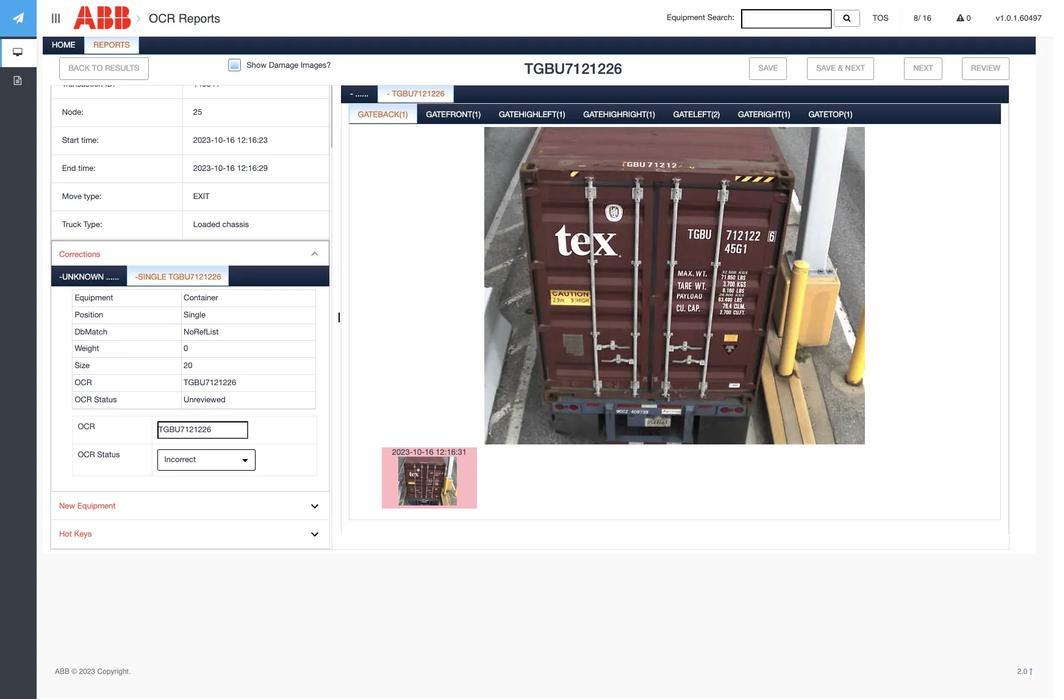 Task type: vqa. For each thing, say whether or not it's contained in the screenshot.


Task type: describe. For each thing, give the bounding box(es) containing it.
0 vertical spatial status
[[94, 395, 117, 404]]

2023-10-16 12:16:31
[[392, 447, 467, 456]]

gatefront(1)
[[426, 110, 481, 119]]

tab list containing - ......
[[341, 82, 1010, 558]]

2 next from the left
[[914, 63, 934, 73]]

truck type:
[[62, 220, 102, 229]]

8/ 16 button
[[902, 0, 944, 37]]

10- for 12:16:31
[[413, 447, 425, 456]]

truck
[[62, 220, 81, 229]]

new equipment link
[[51, 492, 330, 520]]

gateback(1)
[[358, 110, 408, 119]]

1 next from the left
[[846, 63, 866, 73]]

save for save
[[759, 63, 779, 73]]

-single tgbu7121226
[[135, 272, 221, 282]]

0 vertical spatial ......
[[356, 89, 369, 98]]

start time:
[[62, 136, 99, 145]]

back to results
[[68, 63, 139, 73]]

- for - tgbu7121226
[[387, 89, 390, 98]]

damage
[[269, 60, 299, 70]]

10- for 12:16:23
[[214, 136, 226, 145]]

v1.0.1.60497
[[997, 13, 1043, 23]]

0 button
[[945, 0, 984, 37]]

149841
[[193, 79, 220, 89]]

node:
[[62, 108, 84, 117]]

corrections
[[59, 250, 100, 259]]

position
[[75, 310, 103, 319]]

gateright(1) link
[[730, 103, 799, 127]]

- ...... link
[[342, 82, 377, 107]]

0 vertical spatial reports
[[179, 12, 220, 25]]

corrections link
[[51, 240, 330, 269]]

save for save & next
[[817, 63, 836, 73]]

type:
[[84, 220, 102, 229]]

noreflist
[[184, 327, 219, 336]]

- tgbu7121226
[[387, 89, 445, 98]]

&
[[839, 63, 844, 73]]

1 vertical spatial single
[[184, 310, 206, 319]]

images?
[[301, 60, 331, 70]]

reports link
[[85, 34, 139, 58]]

10- for 12:16:29
[[214, 164, 226, 173]]

tgbu7121226 tab list
[[41, 13, 1037, 558]]

...... inside menu item
[[106, 272, 119, 282]]

gateright(1)
[[739, 110, 791, 119]]

search image
[[844, 14, 851, 22]]

gateleft(2)
[[674, 110, 721, 119]]

2023- for 2023-10-16 12:16:29
[[193, 164, 214, 173]]

search:
[[708, 13, 735, 22]]

save button
[[750, 57, 788, 80]]

review button
[[963, 57, 1010, 80]]

25
[[193, 108, 202, 117]]

loaded chassis
[[193, 220, 249, 229]]

keys
[[74, 530, 92, 539]]

tos button
[[861, 0, 902, 37]]

results
[[105, 63, 139, 73]]

type:
[[84, 192, 102, 201]]

8/
[[915, 13, 921, 23]]

©
[[72, 667, 77, 676]]

to
[[92, 63, 103, 73]]

0 vertical spatial single
[[138, 272, 166, 282]]

gatehighright(1) link
[[575, 103, 664, 127]]

0 inside tgbu7121226 tab list
[[184, 344, 188, 353]]

hot keys
[[59, 530, 92, 539]]

unknown
[[62, 272, 104, 282]]

equipment for equipment
[[75, 293, 113, 302]]

v1.0.1.60497 button
[[985, 0, 1055, 37]]

- for -unknown ......
[[59, 272, 62, 282]]

review
[[972, 63, 1001, 73]]

-single tgbu7121226 link
[[128, 266, 229, 286]]

weight
[[75, 344, 99, 353]]

abb
[[55, 667, 70, 676]]

gateleft(2) link
[[665, 103, 729, 127]]

move
[[62, 192, 82, 201]]



Task type: locate. For each thing, give the bounding box(es) containing it.
0 inside dropdown button
[[965, 13, 972, 23]]

20
[[184, 361, 193, 370]]

0 vertical spatial row group
[[52, 43, 329, 239]]

tos
[[873, 13, 890, 23]]

next right & on the top of the page
[[846, 63, 866, 73]]

home link
[[43, 34, 84, 58]]

1 vertical spatial row group
[[73, 290, 316, 409]]

back to results button
[[59, 57, 149, 80]]

single down corrections link
[[138, 272, 166, 282]]

chassis
[[223, 220, 249, 229]]

bars image
[[50, 14, 61, 23]]

- down corrections
[[59, 272, 62, 282]]

reports
[[179, 12, 220, 25], [94, 40, 130, 49]]

10-
[[214, 136, 226, 145], [214, 164, 226, 173], [413, 447, 425, 456]]

equipment up position
[[75, 293, 113, 302]]

ocr status up new equipment at the bottom of page
[[78, 450, 120, 459]]

gatefront(1) link
[[418, 103, 490, 127]]

- right -unknown ......
[[135, 272, 138, 282]]

reports inside tgbu7121226 tab list
[[94, 40, 130, 49]]

0 vertical spatial ocr status
[[75, 395, 117, 404]]

16 for 2023-10-16 12:16:31
[[425, 447, 434, 456]]

id:
[[105, 79, 115, 89]]

1 vertical spatial reports
[[94, 40, 130, 49]]

save up the gateright(1)
[[759, 63, 779, 73]]

status down weight
[[94, 395, 117, 404]]

menu containing transaction id:
[[51, 13, 330, 549]]

16 for 2023-10-16 12:16:23
[[226, 136, 235, 145]]

2.0
[[1018, 667, 1030, 676]]

ocr status
[[75, 395, 117, 404], [78, 450, 120, 459]]

tgbu7121226
[[525, 60, 623, 77], [392, 89, 445, 98], [169, 272, 221, 282], [184, 378, 236, 387]]

back
[[68, 63, 90, 73]]

equipment for equipment search:
[[667, 13, 706, 22]]

unreviewed
[[184, 395, 226, 404]]

size
[[75, 361, 90, 370]]

2 vertical spatial equipment
[[77, 501, 116, 510]]

1 horizontal spatial single
[[184, 310, 206, 319]]

equipment right 'new'
[[77, 501, 116, 510]]

1 vertical spatial 10-
[[214, 164, 226, 173]]

row group containing equipment
[[73, 290, 316, 409]]

0 horizontal spatial 0
[[184, 344, 188, 353]]

-
[[350, 89, 353, 98], [387, 89, 390, 98], [59, 272, 62, 282], [135, 272, 138, 282]]

10- down 2023-10-16 12:16:23
[[214, 164, 226, 173]]

status up new equipment at the bottom of page
[[97, 450, 120, 459]]

hot keys link
[[51, 520, 330, 549]]

1 vertical spatial time:
[[78, 164, 96, 173]]

dbmatch
[[75, 327, 107, 336]]

16 for 2023-10-16 12:16:29
[[226, 164, 235, 173]]

tab list
[[341, 82, 1010, 558], [349, 103, 1002, 555], [51, 266, 330, 491]]

next down 8/ 16 dropdown button
[[914, 63, 934, 73]]

1 horizontal spatial ......
[[356, 89, 369, 98]]

time: right end
[[78, 164, 96, 173]]

0 horizontal spatial save
[[759, 63, 779, 73]]

2023
[[79, 667, 95, 676]]

......
[[356, 89, 369, 98], [106, 272, 119, 282]]

0 vertical spatial 0
[[965, 13, 972, 23]]

ocr reports
[[146, 12, 220, 25]]

show
[[247, 60, 267, 70]]

hot
[[59, 530, 72, 539]]

transaction id:
[[62, 79, 115, 89]]

new equipment
[[59, 501, 116, 510]]

16
[[923, 13, 932, 23], [226, 136, 235, 145], [226, 164, 235, 173], [425, 447, 434, 456]]

equipment search:
[[667, 13, 742, 22]]

time:
[[81, 136, 99, 145], [78, 164, 96, 173]]

time: for start time:
[[81, 136, 99, 145]]

2023- for 2023-10-16 12:16:23
[[193, 136, 214, 145]]

16 right 8/
[[923, 13, 932, 23]]

exit
[[193, 192, 210, 201]]

ocr status down size
[[75, 395, 117, 404]]

menu
[[51, 13, 330, 549]]

1 vertical spatial equipment
[[75, 293, 113, 302]]

end time:
[[62, 164, 96, 173]]

long arrow up image
[[1030, 668, 1034, 675]]

gatehighleft(1) link
[[491, 103, 574, 127]]

0 horizontal spatial ......
[[106, 272, 119, 282]]

1 vertical spatial ......
[[106, 272, 119, 282]]

1 vertical spatial status
[[97, 450, 120, 459]]

0 horizontal spatial reports
[[94, 40, 130, 49]]

2023- for 2023-10-16 12:16:31
[[392, 447, 413, 456]]

transaction
[[62, 79, 103, 89]]

2023- left 12:16:31
[[392, 447, 413, 456]]

...... right the unknown
[[106, 272, 119, 282]]

-unknown ......
[[59, 272, 119, 282]]

1 horizontal spatial 0
[[965, 13, 972, 23]]

save & next button
[[808, 57, 875, 80]]

1 vertical spatial ocr status
[[78, 450, 120, 459]]

save & next
[[817, 63, 866, 73]]

single down container
[[184, 310, 206, 319]]

1 horizontal spatial reports
[[179, 12, 220, 25]]

None field
[[742, 9, 833, 29], [158, 421, 249, 439], [742, 9, 833, 29], [158, 421, 249, 439]]

next button
[[905, 57, 943, 80]]

- tgbu7121226 link
[[379, 82, 454, 107]]

menu inside tgbu7121226 tab list
[[51, 13, 330, 549]]

menu item
[[51, 240, 330, 492]]

copyright.
[[97, 667, 131, 676]]

navigation
[[0, 0, 37, 95]]

container
[[184, 293, 218, 302]]

12:16:31
[[436, 447, 467, 456]]

loaded
[[193, 220, 220, 229]]

gateback(1) link
[[350, 103, 417, 127]]

0 vertical spatial equipment
[[667, 13, 706, 22]]

0 horizontal spatial single
[[138, 272, 166, 282]]

1 vertical spatial 2023-
[[193, 164, 214, 173]]

row group inside tab list
[[73, 290, 316, 409]]

0 vertical spatial 2023-
[[193, 136, 214, 145]]

move type:
[[62, 192, 102, 201]]

2 save from the left
[[817, 63, 836, 73]]

equipment left search:
[[667, 13, 706, 22]]

time: for end time:
[[78, 164, 96, 173]]

0
[[965, 13, 972, 23], [184, 344, 188, 353]]

16 inside dropdown button
[[923, 13, 932, 23]]

save left & on the top of the page
[[817, 63, 836, 73]]

equipment
[[667, 13, 706, 22], [75, 293, 113, 302], [77, 501, 116, 510]]

2023- up exit
[[193, 164, 214, 173]]

10- left 12:16:31
[[413, 447, 425, 456]]

home
[[52, 40, 75, 49]]

12:16:29
[[237, 164, 268, 173]]

2023-
[[193, 136, 214, 145], [193, 164, 214, 173], [392, 447, 413, 456]]

show damage images?
[[247, 60, 331, 70]]

1 horizontal spatial save
[[817, 63, 836, 73]]

menu item containing corrections
[[51, 240, 330, 492]]

2 vertical spatial 10-
[[413, 447, 425, 456]]

- for - ......
[[350, 89, 353, 98]]

1 horizontal spatial next
[[914, 63, 934, 73]]

16 left 12:16:31
[[425, 447, 434, 456]]

16 inside tab list
[[425, 447, 434, 456]]

next
[[846, 63, 866, 73], [914, 63, 934, 73]]

status
[[94, 395, 117, 404], [97, 450, 120, 459]]

gatehighright(1)
[[584, 110, 656, 119]]

time: right start
[[81, 136, 99, 145]]

- for -single tgbu7121226
[[135, 272, 138, 282]]

start
[[62, 136, 79, 145]]

abb © 2023 copyright.
[[55, 667, 131, 676]]

1 vertical spatial 0
[[184, 344, 188, 353]]

...... up 'gateback(1)'
[[356, 89, 369, 98]]

16 left 12:16:23
[[226, 136, 235, 145]]

2023- down 25
[[193, 136, 214, 145]]

tab list containing gateback(1)
[[349, 103, 1002, 555]]

row group containing transaction id:
[[52, 43, 329, 239]]

menu item inside menu
[[51, 240, 330, 492]]

gatetop(1) link
[[801, 103, 862, 127]]

incorrect
[[165, 455, 196, 464]]

tab list containing -unknown ......
[[51, 266, 330, 491]]

0 vertical spatial 10-
[[214, 136, 226, 145]]

10- up 2023-10-16 12:16:29
[[214, 136, 226, 145]]

new
[[59, 501, 75, 510]]

0 vertical spatial time:
[[81, 136, 99, 145]]

1 save from the left
[[759, 63, 779, 73]]

2 vertical spatial 2023-
[[392, 447, 413, 456]]

0 up 20
[[184, 344, 188, 353]]

gatetop(1)
[[809, 110, 853, 119]]

gatehighleft(1)
[[499, 110, 566, 119]]

- up gateback(1) link
[[350, 89, 353, 98]]

save
[[759, 63, 779, 73], [817, 63, 836, 73]]

0 right 8/ 16
[[965, 13, 972, 23]]

12:16:23
[[237, 136, 268, 145]]

-unknown ...... link
[[52, 266, 127, 286]]

row group
[[52, 43, 329, 239], [73, 290, 316, 409]]

- up 'gateback(1)'
[[387, 89, 390, 98]]

0 horizontal spatial next
[[846, 63, 866, 73]]

8/ 16
[[915, 13, 932, 23]]

2023-10-16 12:16:29
[[193, 164, 268, 173]]

- ......
[[350, 89, 369, 98]]

end
[[62, 164, 76, 173]]

warning image
[[957, 14, 965, 22]]

16 left the 12:16:29
[[226, 164, 235, 173]]



